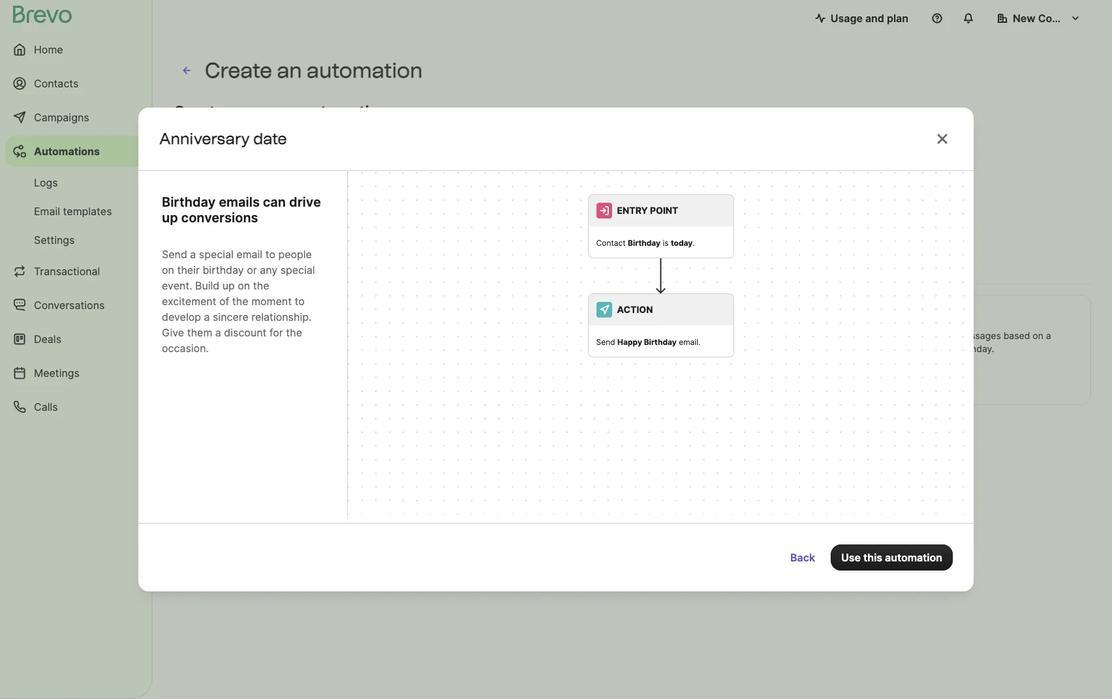 Task type: vqa. For each thing, say whether or not it's contained in the screenshot.
'Custom' in the left top of the page
yes



Task type: describe. For each thing, give the bounding box(es) containing it.
on inside send a series of messages based on a special event or birthday.
[[1033, 330, 1044, 341]]

event
[[918, 343, 942, 354]]

your inside 'send a message after a contact performs a specific action on your website.'
[[345, 464, 364, 475]]

action
[[617, 304, 653, 315]]

occasion.
[[162, 342, 209, 355]]

an inside send messages based on whether contacts open or click an email campaign.
[[634, 343, 644, 354]]

traffic
[[495, 260, 526, 273]]

transactional link
[[5, 256, 144, 287]]

own
[[266, 102, 298, 121]]

birthday emails can drive up conversions
[[162, 195, 321, 226]]

conversations link
[[5, 290, 144, 321]]

or inside send a series of messages based on a special event or birthday.
[[945, 343, 954, 354]]

marketing activity
[[576, 307, 667, 321]]

campaign.
[[672, 343, 717, 354]]

messages inside send messages based on whether contacts open or click an email campaign.
[[601, 330, 644, 341]]

custom automation
[[257, 159, 357, 172]]

use
[[842, 552, 861, 565]]

send a special email to people on their birthday or any special event. build up on the excitement of the moment to develop a sincere relationship. give them a discount for the occasion.
[[162, 248, 315, 355]]

0 vertical spatial your
[[228, 102, 263, 121]]

1 horizontal spatial date
[[949, 307, 972, 321]]

the down any
[[253, 279, 269, 292]]

performs
[[407, 451, 446, 462]]

your inside send a welcome message after a subscriber joins your list.
[[289, 343, 308, 354]]

1 horizontal spatial to
[[295, 295, 305, 308]]

send a series of messages based on a special event or birthday.
[[886, 330, 1052, 354]]

today
[[671, 238, 693, 248]]

2 vertical spatial birthday
[[644, 338, 677, 347]]

new company button
[[987, 5, 1092, 31]]

1 vertical spatial birthday
[[628, 238, 661, 248]]

revenue
[[593, 260, 634, 273]]

or use one of the automations we built for you
[[174, 217, 523, 236]]

logs
[[34, 176, 58, 189]]

all
[[287, 260, 300, 273]]

this
[[864, 552, 883, 565]]

build relationships link
[[644, 253, 758, 283]]

build inside send a special email to people on their birthday or any special event. build up on the excitement of the moment to develop a sincere relationship. give them a discount for the occasion.
[[195, 279, 220, 292]]

entry
[[617, 205, 648, 216]]

settings
[[34, 234, 75, 247]]

0 vertical spatial anniversary date
[[159, 129, 287, 148]]

increase for increase revenue
[[547, 260, 590, 273]]

most popular
[[200, 260, 267, 273]]

increase revenue
[[547, 260, 634, 273]]

0 horizontal spatial to
[[265, 248, 275, 261]]

send for anniversary date
[[886, 330, 908, 341]]

we
[[406, 217, 428, 236]]

send a welcome message after a subscriber joins your list.
[[267, 330, 458, 354]]

special inside send a series of messages based on a special event or birthday.
[[886, 343, 916, 354]]

specific
[[267, 464, 300, 475]]

action
[[303, 464, 329, 475]]

deals
[[34, 333, 61, 346]]

is
[[663, 238, 669, 248]]

campaigns
[[34, 111, 89, 124]]

create for create an automation
[[205, 58, 272, 83]]

create your own automation
[[174, 102, 388, 121]]

the up people
[[279, 217, 304, 236]]

point
[[650, 205, 679, 216]]

engagement
[[365, 260, 428, 273]]

up inside birthday emails can drive up conversions
[[162, 210, 178, 226]]

develop
[[162, 311, 201, 324]]

people
[[278, 248, 312, 261]]

1 horizontal spatial for
[[470, 217, 491, 236]]

whether
[[690, 330, 725, 341]]

activity
[[630, 307, 667, 321]]

increase for increase traffic
[[449, 260, 493, 273]]

conversions
[[181, 210, 258, 226]]

on inside send messages based on whether contacts open or click an email campaign.
[[676, 330, 687, 341]]

meetings link
[[5, 358, 144, 389]]

their
[[177, 264, 200, 277]]

increase traffic link
[[439, 253, 536, 283]]

happy
[[618, 338, 642, 347]]

built
[[432, 217, 466, 236]]

usage and plan button
[[805, 5, 919, 31]]

send a message after a contact performs a specific action on your website. button
[[174, 416, 473, 527]]

entry point
[[617, 205, 679, 216]]

discount
[[224, 326, 267, 339]]

list.
[[311, 343, 326, 354]]

plan
[[887, 12, 909, 25]]

website.
[[367, 464, 403, 475]]

email.
[[679, 338, 701, 347]]

0 horizontal spatial anniversary
[[159, 129, 250, 148]]

0 vertical spatial an
[[277, 58, 302, 83]]

and
[[866, 12, 885, 25]]

company
[[1038, 12, 1087, 25]]

calls link
[[5, 392, 144, 423]]

give
[[162, 326, 184, 339]]

automations link
[[5, 136, 144, 167]]

relationship.
[[252, 311, 312, 324]]

send for welcome message
[[267, 330, 289, 341]]

increase revenue link
[[536, 253, 644, 283]]

templates
[[63, 205, 112, 218]]

improve engagement
[[321, 260, 428, 273]]

one
[[227, 217, 256, 236]]

the up sincere
[[232, 295, 248, 308]]

1 horizontal spatial build
[[654, 260, 680, 273]]

home link
[[5, 34, 144, 65]]

back
[[791, 552, 815, 565]]

usage
[[831, 12, 863, 25]]

for inside send a special email to people on their birthday or any special event. build up on the excitement of the moment to develop a sincere relationship. give them a discount for the occasion.
[[270, 326, 283, 339]]

back button
[[780, 545, 826, 571]]

contacts
[[34, 77, 79, 90]]

send left happy
[[596, 338, 615, 347]]

message inside 'send a message after a contact performs a specific action on your website.'
[[299, 451, 338, 462]]

emails
[[219, 195, 260, 210]]

most
[[200, 260, 225, 273]]

dxrbf image
[[184, 261, 195, 272]]

send messages based on whether contacts open or click an email campaign.
[[576, 330, 765, 354]]

popular
[[228, 260, 267, 273]]

message inside send a welcome message after a subscriber joins your list.
[[340, 330, 379, 341]]

click
[[612, 343, 631, 354]]

settings link
[[5, 227, 144, 253]]



Task type: locate. For each thing, give the bounding box(es) containing it.
0 vertical spatial birthday
[[162, 195, 216, 210]]

of inside send a series of messages based on a special event or birthday.
[[946, 330, 955, 341]]

an right click
[[634, 343, 644, 354]]

increase
[[449, 260, 493, 273], [547, 260, 590, 273]]

calls
[[34, 401, 58, 414]]

send up open
[[576, 330, 598, 341]]

increase left revenue
[[547, 260, 590, 273]]

0 horizontal spatial messages
[[601, 330, 644, 341]]

1 vertical spatial an
[[634, 343, 644, 354]]

contact
[[596, 238, 626, 248]]

messages up click
[[601, 330, 644, 341]]

0 horizontal spatial email
[[237, 248, 263, 261]]

after left subscriber
[[382, 330, 402, 341]]

send happy birthday email.
[[596, 338, 701, 347]]

birthday left email.
[[644, 338, 677, 347]]

1 horizontal spatial of
[[259, 217, 275, 236]]

of inside send a special email to people on their birthday or any special event. build up on the excitement of the moment to develop a sincere relationship. give them a discount for the occasion.
[[219, 295, 229, 308]]

1 vertical spatial email
[[647, 343, 670, 354]]

messages up birthday.
[[958, 330, 1001, 341]]

message up the action at the left bottom
[[299, 451, 338, 462]]

send for birthday emails can drive up conversions
[[162, 248, 187, 261]]

or left click
[[600, 343, 609, 354]]

0 vertical spatial to
[[265, 248, 275, 261]]

1 horizontal spatial increase
[[547, 260, 590, 273]]

email right happy
[[647, 343, 670, 354]]

build down is
[[654, 260, 680, 273]]

based inside send a series of messages based on a special event or birthday.
[[1004, 330, 1030, 341]]

2 vertical spatial of
[[946, 330, 955, 341]]

moment
[[251, 295, 292, 308]]

email up any
[[237, 248, 263, 261]]

1 increase from the left
[[449, 260, 493, 273]]

new company
[[1013, 12, 1087, 25]]

transactional
[[34, 265, 100, 278]]

2 horizontal spatial your
[[345, 464, 364, 475]]

automation
[[307, 58, 423, 83], [302, 102, 388, 121], [300, 159, 357, 172], [885, 552, 943, 565]]

date up send a series of messages based on a special event or birthday.
[[949, 307, 972, 321]]

1 vertical spatial special
[[280, 264, 315, 277]]

1 horizontal spatial based
[[1004, 330, 1030, 341]]

build relationships
[[654, 260, 748, 273]]

improve
[[321, 260, 362, 273]]

anniversary date
[[159, 129, 287, 148], [886, 307, 972, 321]]

0 vertical spatial build
[[654, 260, 680, 273]]

0 horizontal spatial build
[[195, 279, 220, 292]]

1 vertical spatial after
[[341, 451, 361, 462]]

send inside send a series of messages based on a special event or birthday.
[[886, 330, 908, 341]]

joins
[[267, 343, 287, 354]]

date up custom
[[253, 129, 287, 148]]

welcome message
[[267, 307, 362, 321]]

you
[[495, 217, 523, 236]]

sincere
[[213, 311, 249, 324]]

2 based from the left
[[1004, 330, 1030, 341]]

improve engagement link
[[311, 253, 439, 285]]

0 horizontal spatial of
[[219, 295, 229, 308]]

1 vertical spatial message
[[340, 330, 379, 341]]

marketing
[[576, 307, 627, 321]]

messages
[[601, 330, 644, 341], [958, 330, 1001, 341]]

1 horizontal spatial anniversary
[[886, 307, 947, 321]]

date
[[253, 129, 287, 148], [949, 307, 972, 321]]

anniversary date up custom
[[159, 129, 287, 148]]

for up 'joins'
[[270, 326, 283, 339]]

1 vertical spatial of
[[219, 295, 229, 308]]

any
[[260, 264, 278, 277]]

2 vertical spatial your
[[345, 464, 364, 475]]

create an automation
[[205, 58, 423, 83]]

your left own
[[228, 102, 263, 121]]

your left website.
[[345, 464, 364, 475]]

or left any
[[247, 264, 257, 277]]

your left list.
[[289, 343, 308, 354]]

0 horizontal spatial or
[[247, 264, 257, 277]]

0 horizontal spatial your
[[228, 102, 263, 121]]

use
[[196, 217, 223, 236]]

birthday
[[203, 264, 244, 277]]

can
[[263, 195, 286, 210]]

send up 'joins'
[[267, 330, 289, 341]]

up down birthday
[[222, 279, 235, 292]]

1 vertical spatial anniversary
[[886, 307, 947, 321]]

0 horizontal spatial an
[[277, 58, 302, 83]]

1 horizontal spatial email
[[647, 343, 670, 354]]

2 increase from the left
[[547, 260, 590, 273]]

or inside send a special email to people on their birthday or any special event. build up on the excitement of the moment to develop a sincere relationship. give them a discount for the occasion.
[[247, 264, 257, 277]]

message right welcome
[[340, 330, 379, 341]]

email inside send messages based on whether contacts open or click an email campaign.
[[647, 343, 670, 354]]

1 horizontal spatial up
[[222, 279, 235, 292]]

them
[[187, 326, 212, 339]]

the down welcome on the top
[[286, 326, 302, 339]]

messages inside send a series of messages based on a special event or birthday.
[[958, 330, 1001, 341]]

of for send
[[946, 330, 955, 341]]

0 vertical spatial of
[[259, 217, 275, 236]]

0 horizontal spatial up
[[162, 210, 178, 226]]

up left use
[[162, 210, 178, 226]]

send inside send messages based on whether contacts open or click an email campaign.
[[576, 330, 598, 341]]

1 horizontal spatial an
[[634, 343, 644, 354]]

tab list
[[174, 253, 1092, 285]]

or inside send messages based on whether contacts open or click an email campaign.
[[600, 343, 609, 354]]

excitement
[[162, 295, 216, 308]]

send a message after a contact performs a specific action on your website.
[[267, 451, 454, 475]]

0 horizontal spatial increase
[[449, 260, 493, 273]]

send inside send a welcome message after a subscriber joins your list.
[[267, 330, 289, 341]]

of for or
[[259, 217, 275, 236]]

series
[[918, 330, 944, 341]]

1 vertical spatial create
[[174, 102, 225, 121]]

1 horizontal spatial after
[[382, 330, 402, 341]]

1 horizontal spatial messages
[[958, 330, 1001, 341]]

send left the series
[[886, 330, 908, 341]]

2 vertical spatial message
[[299, 451, 338, 462]]

1 horizontal spatial anniversary date
[[886, 307, 972, 321]]

send up their
[[162, 248, 187, 261]]

special up birthday
[[199, 248, 234, 261]]

relationships
[[682, 260, 748, 273]]

1 vertical spatial up
[[222, 279, 235, 292]]

increase left traffic
[[449, 260, 493, 273]]

0 vertical spatial message
[[316, 307, 362, 321]]

contact birthday is today .
[[596, 238, 695, 248]]

email templates
[[34, 205, 112, 218]]

anniversary date up the series
[[886, 307, 972, 321]]

1 based from the left
[[647, 330, 674, 341]]

create for create your own automation
[[174, 102, 225, 121]]

all link
[[277, 253, 311, 283]]

email inside send a special email to people on their birthday or any special event. build up on the excitement of the moment to develop a sincere relationship. give them a discount for the occasion.
[[237, 248, 263, 261]]

after
[[382, 330, 402, 341], [341, 451, 361, 462]]

on inside 'send a message after a contact performs a specific action on your website.'
[[332, 464, 343, 475]]

of down can
[[259, 217, 275, 236]]

event.
[[162, 279, 192, 292]]

to up relationship.
[[295, 295, 305, 308]]

drive
[[289, 195, 321, 210]]

up inside send a special email to people on their birthday or any special event. build up on the excitement of the moment to develop a sincere relationship. give them a discount for the occasion.
[[222, 279, 235, 292]]

send inside 'send a message after a contact performs a specific action on your website.'
[[267, 451, 289, 462]]

special left "event"
[[886, 343, 916, 354]]

0 vertical spatial anniversary
[[159, 129, 250, 148]]

1 vertical spatial anniversary date
[[886, 307, 972, 321]]

1 vertical spatial build
[[195, 279, 220, 292]]

1 horizontal spatial your
[[289, 343, 308, 354]]

1 horizontal spatial special
[[280, 264, 315, 277]]

contacts link
[[5, 68, 144, 99]]

tab list containing most popular
[[174, 253, 1092, 285]]

birthday
[[162, 195, 216, 210], [628, 238, 661, 248], [644, 338, 677, 347]]

meetings
[[34, 367, 80, 380]]

the
[[279, 217, 304, 236], [253, 279, 269, 292], [232, 295, 248, 308], [286, 326, 302, 339]]

message up welcome
[[316, 307, 362, 321]]

of up sincere
[[219, 295, 229, 308]]

special down people
[[280, 264, 315, 277]]

0 vertical spatial special
[[199, 248, 234, 261]]

to up any
[[265, 248, 275, 261]]

0 horizontal spatial based
[[647, 330, 674, 341]]

automations
[[308, 217, 402, 236]]

0 horizontal spatial date
[[253, 129, 287, 148]]

birthday inside birthday emails can drive up conversions
[[162, 195, 216, 210]]

0 vertical spatial after
[[382, 330, 402, 341]]

1 vertical spatial your
[[289, 343, 308, 354]]

0 horizontal spatial for
[[270, 326, 283, 339]]

0 horizontal spatial special
[[199, 248, 234, 261]]

1 vertical spatial for
[[270, 326, 283, 339]]

after inside 'send a message after a contact performs a specific action on your website.'
[[341, 451, 361, 462]]

1 vertical spatial date
[[949, 307, 972, 321]]

send
[[162, 248, 187, 261], [267, 330, 289, 341], [576, 330, 598, 341], [886, 330, 908, 341], [596, 338, 615, 347], [267, 451, 289, 462]]

email templates link
[[5, 198, 144, 225]]

2 horizontal spatial or
[[945, 343, 954, 354]]

based inside send messages based on whether contacts open or click an email campaign.
[[647, 330, 674, 341]]

an up own
[[277, 58, 302, 83]]

1 horizontal spatial or
[[600, 343, 609, 354]]

or
[[247, 264, 257, 277], [600, 343, 609, 354], [945, 343, 954, 354]]

of right the series
[[946, 330, 955, 341]]

0 horizontal spatial after
[[341, 451, 361, 462]]

welcome
[[267, 307, 313, 321]]

birthday up or
[[162, 195, 216, 210]]

increase traffic
[[449, 260, 526, 273]]

after inside send a welcome message after a subscriber joins your list.
[[382, 330, 402, 341]]

conversations
[[34, 299, 105, 312]]

.
[[693, 238, 695, 248]]

birthday left is
[[628, 238, 661, 248]]

or right "event"
[[945, 343, 954, 354]]

0 vertical spatial up
[[162, 210, 178, 226]]

for left you
[[470, 217, 491, 236]]

deals link
[[5, 324, 144, 355]]

a
[[190, 248, 196, 261], [204, 311, 210, 324], [215, 326, 221, 339], [291, 330, 297, 341], [405, 330, 410, 341], [910, 330, 915, 341], [1046, 330, 1052, 341], [291, 451, 297, 462], [364, 451, 369, 462], [448, 451, 454, 462]]

your
[[228, 102, 263, 121], [289, 343, 308, 354], [345, 464, 364, 475]]

after left "contact"
[[341, 451, 361, 462]]

0 horizontal spatial anniversary date
[[159, 129, 287, 148]]

build down most
[[195, 279, 220, 292]]

1 messages from the left
[[601, 330, 644, 341]]

send up specific
[[267, 451, 289, 462]]

custom
[[257, 159, 297, 172]]

0 vertical spatial email
[[237, 248, 263, 261]]

2 horizontal spatial special
[[886, 343, 916, 354]]

new
[[1013, 12, 1036, 25]]

up
[[162, 210, 178, 226], [222, 279, 235, 292]]

2 messages from the left
[[958, 330, 1001, 341]]

send for marketing activity
[[576, 330, 598, 341]]

0 vertical spatial date
[[253, 129, 287, 148]]

2 vertical spatial special
[[886, 343, 916, 354]]

1 vertical spatial to
[[295, 295, 305, 308]]

logs link
[[5, 170, 144, 196]]

send inside send a special email to people on their birthday or any special event. build up on the excitement of the moment to develop a sincere relationship. give them a discount for the occasion.
[[162, 248, 187, 261]]

0 vertical spatial create
[[205, 58, 272, 83]]

0 vertical spatial for
[[470, 217, 491, 236]]

2 horizontal spatial of
[[946, 330, 955, 341]]



